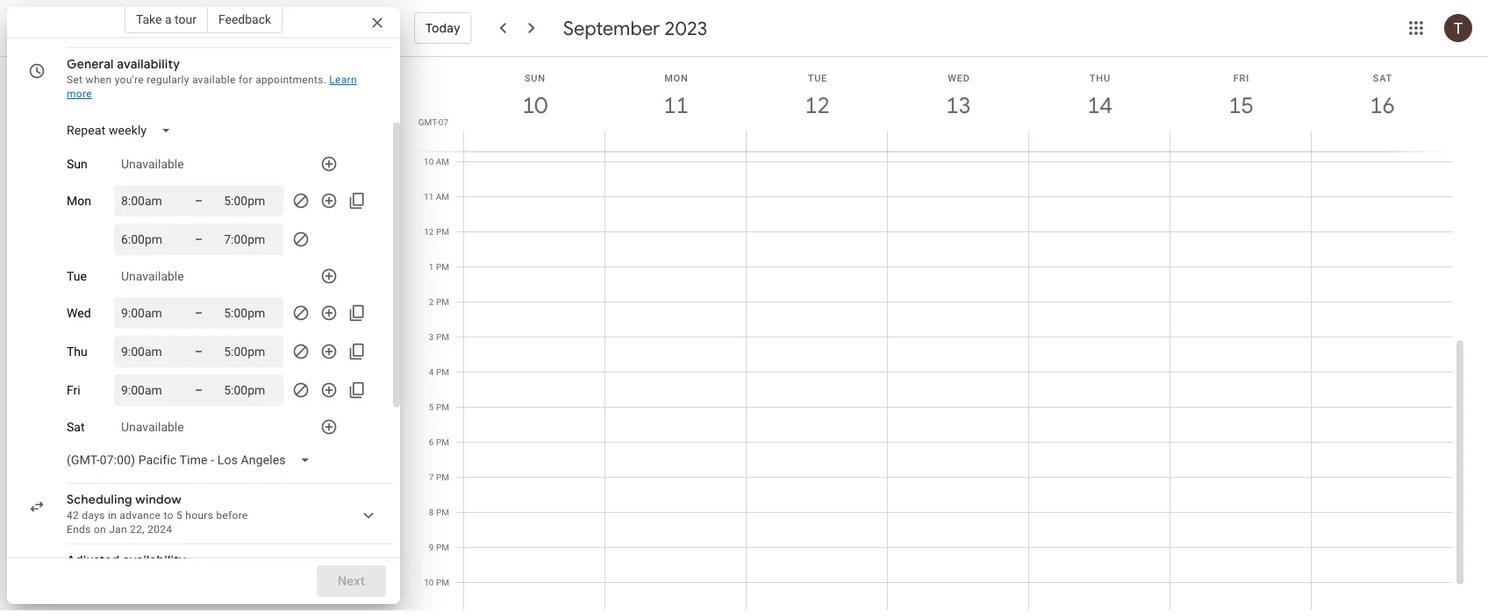 Task type: vqa. For each thing, say whether or not it's contained in the screenshot.
THE MY CALENDARS list
no



Task type: describe. For each thing, give the bounding box(es) containing it.
11 inside mon 11
[[662, 91, 688, 120]]

general
[[67, 56, 114, 72]]

september
[[563, 16, 660, 40]]

ends
[[67, 524, 91, 536]]

mon for mon 11
[[665, 72, 689, 83]]

13
[[945, 91, 970, 120]]

mon 11
[[662, 72, 689, 120]]

– for mon
[[195, 194, 203, 208]]

hours
[[185, 510, 213, 522]]

Start time on Wednesdays text field
[[121, 303, 174, 324]]

general availability
[[67, 56, 180, 72]]

scheduling window 42 days in advance to 5 hours before ends on jan 22, 2024
[[67, 492, 248, 536]]

take a tour
[[136, 12, 196, 26]]

start time on mondays text field for end time on mondays text box
[[121, 229, 174, 250]]

7
[[429, 473, 434, 483]]

days
[[82, 510, 105, 522]]

pm for 10 pm
[[436, 578, 449, 588]]

wednesday, september 13 element
[[939, 85, 979, 125]]

adjusted availability
[[67, 553, 186, 569]]

jan
[[109, 524, 127, 536]]

16 column header
[[1311, 57, 1453, 151]]

22,
[[130, 524, 145, 536]]

set when you're regularly available for appointments.
[[67, 74, 327, 86]]

pm for 9 pm
[[436, 543, 449, 553]]

7 pm
[[429, 473, 449, 483]]

8 pm
[[429, 508, 449, 518]]

2 – from the top
[[195, 232, 203, 247]]

more
[[67, 88, 92, 100]]

sat for sat 16
[[1373, 72, 1393, 83]]

10 pm
[[424, 578, 449, 588]]

start time on mondays text field for end time on mondays text field
[[121, 190, 174, 212]]

thu for thu
[[67, 345, 88, 359]]

for
[[239, 74, 253, 86]]

thu 14
[[1086, 72, 1111, 120]]

15
[[1228, 91, 1253, 120]]

a
[[165, 12, 172, 26]]

3
[[429, 332, 434, 343]]

12 column header
[[746, 57, 888, 151]]

11 column header
[[605, 57, 747, 151]]

today
[[426, 20, 460, 36]]

wed for wed 13
[[948, 72, 970, 83]]

pm for 6 pm
[[436, 437, 449, 448]]

sunday, september 10 element
[[515, 85, 555, 125]]

6
[[429, 437, 434, 448]]

advance
[[120, 510, 161, 522]]

– for thu
[[195, 344, 203, 359]]

1 pm
[[429, 262, 449, 272]]

adjusted
[[67, 553, 120, 569]]

saturday, september 16 element
[[1362, 85, 1403, 125]]

feedback button
[[208, 5, 283, 33]]

12 inside column header
[[804, 91, 829, 120]]

07
[[439, 117, 448, 127]]

appointments.
[[255, 74, 327, 86]]

available
[[192, 74, 236, 86]]

1
[[429, 262, 434, 272]]

on
[[94, 524, 106, 536]]

– for fri
[[195, 383, 203, 398]]

am for 10 am
[[436, 157, 449, 167]]

pm for 7 pm
[[436, 473, 449, 483]]

september 2023
[[563, 16, 708, 40]]

friday, september 15 element
[[1221, 85, 1262, 125]]

scheduling
[[67, 492, 132, 508]]

learn more link
[[67, 74, 357, 100]]

feedback
[[218, 12, 271, 26]]

take a tour button
[[125, 5, 208, 33]]

learn more
[[67, 74, 357, 100]]

– for wed
[[195, 306, 203, 320]]

2024
[[148, 524, 172, 536]]

availability for adjusted availability
[[123, 553, 186, 569]]

take
[[136, 12, 162, 26]]

9
[[429, 543, 434, 553]]



Task type: locate. For each thing, give the bounding box(es) containing it.
1 horizontal spatial mon
[[665, 72, 689, 83]]

thu
[[1090, 72, 1111, 83], [67, 345, 88, 359]]

pm right the 6
[[436, 437, 449, 448]]

fri for fri
[[67, 383, 80, 398]]

15 column header
[[1170, 57, 1312, 151]]

6 pm
[[429, 437, 449, 448]]

pm right 8
[[436, 508, 449, 518]]

0 horizontal spatial 12
[[424, 227, 434, 237]]

set
[[67, 74, 83, 86]]

2
[[429, 297, 434, 308]]

1 vertical spatial 10
[[424, 157, 434, 167]]

– right "start time on fridays" text box
[[195, 383, 203, 398]]

9 pm
[[429, 543, 449, 553]]

Start time on Thursdays text field
[[121, 341, 174, 362]]

10 column header
[[463, 57, 606, 151]]

window
[[135, 492, 182, 508]]

2 vertical spatial 10
[[424, 578, 434, 588]]

when
[[86, 74, 112, 86]]

1 vertical spatial tue
[[67, 269, 87, 284]]

5 – from the top
[[195, 383, 203, 398]]

unavailable down "start time on fridays" text box
[[121, 420, 184, 435]]

today button
[[414, 7, 472, 49]]

1 – from the top
[[195, 194, 203, 208]]

tour
[[175, 12, 196, 26]]

wed 13
[[945, 72, 970, 120]]

13 column header
[[887, 57, 1029, 151]]

thu up thursday, september 14 element
[[1090, 72, 1111, 83]]

1 vertical spatial 12
[[424, 227, 434, 237]]

availability
[[117, 56, 180, 72], [123, 553, 186, 569]]

11 down 2023
[[662, 91, 688, 120]]

0 vertical spatial mon
[[665, 72, 689, 83]]

10 pm from the top
[[436, 543, 449, 553]]

1 vertical spatial sat
[[67, 420, 85, 435]]

pm right 7
[[436, 473, 449, 483]]

wed left start time on wednesdays text field
[[67, 306, 91, 321]]

wed for wed
[[67, 306, 91, 321]]

monday, september 11 element
[[656, 85, 696, 125]]

1 horizontal spatial fri
[[1234, 72, 1250, 83]]

0 horizontal spatial sat
[[67, 420, 85, 435]]

tue for tue 12
[[808, 72, 828, 83]]

1 horizontal spatial 11
[[662, 91, 688, 120]]

availability for general availability
[[117, 56, 180, 72]]

0 vertical spatial tue
[[808, 72, 828, 83]]

pm right 1
[[436, 262, 449, 272]]

tue inside tue 12
[[808, 72, 828, 83]]

5
[[429, 402, 434, 413], [176, 510, 183, 522]]

1 start time on mondays text field from the top
[[121, 190, 174, 212]]

am up 12 pm
[[436, 192, 449, 202]]

2023
[[665, 16, 708, 40]]

mon inside mon 11
[[665, 72, 689, 83]]

0 horizontal spatial sun
[[67, 157, 88, 171]]

pm for 2 pm
[[436, 297, 449, 308]]

1 vertical spatial fri
[[67, 383, 80, 398]]

sat up scheduling
[[67, 420, 85, 435]]

pm down 9 pm
[[436, 578, 449, 588]]

End time on Wednesdays text field
[[224, 303, 277, 324]]

thu for thu 14
[[1090, 72, 1111, 83]]

sat up saturday, september 16 element
[[1373, 72, 1393, 83]]

3 pm
[[429, 332, 449, 343]]

pm for 3 pm
[[436, 332, 449, 343]]

2 pm
[[429, 297, 449, 308]]

availability up you're
[[117, 56, 180, 72]]

1 vertical spatial sun
[[67, 157, 88, 171]]

fri for fri 15
[[1234, 72, 1250, 83]]

2 unavailable from the top
[[121, 269, 184, 284]]

sun down more
[[67, 157, 88, 171]]

11 pm from the top
[[436, 578, 449, 588]]

1 unavailable from the top
[[121, 157, 184, 171]]

2 vertical spatial unavailable
[[121, 420, 184, 435]]

availability down the 2024
[[123, 553, 186, 569]]

End time on Mondays text field
[[224, 190, 277, 212]]

tue for tue
[[67, 269, 87, 284]]

unavailable
[[121, 157, 184, 171], [121, 269, 184, 284], [121, 420, 184, 435]]

42
[[67, 510, 79, 522]]

am
[[436, 157, 449, 167], [436, 192, 449, 202]]

5 pm from the top
[[436, 367, 449, 378]]

3 unavailable from the top
[[121, 420, 184, 435]]

4 pm from the top
[[436, 332, 449, 343]]

1 vertical spatial availability
[[123, 553, 186, 569]]

fri
[[1234, 72, 1250, 83], [67, 383, 80, 398]]

1 horizontal spatial tue
[[808, 72, 828, 83]]

– left end time on mondays text field
[[195, 194, 203, 208]]

to
[[164, 510, 174, 522]]

1 vertical spatial start time on mondays text field
[[121, 229, 174, 250]]

0 vertical spatial 11
[[662, 91, 688, 120]]

0 vertical spatial sun
[[525, 72, 546, 83]]

– left end time on thursdays text field
[[195, 344, 203, 359]]

1 vertical spatial unavailable
[[121, 269, 184, 284]]

am up the 11 am
[[436, 157, 449, 167]]

12 pm
[[424, 227, 449, 237]]

regularly
[[147, 74, 189, 86]]

pm for 12 pm
[[436, 227, 449, 237]]

thursday, september 14 element
[[1080, 85, 1120, 125]]

End time on Mondays text field
[[224, 229, 277, 250]]

1 vertical spatial 5
[[176, 510, 183, 522]]

1 horizontal spatial sun
[[525, 72, 546, 83]]

1 vertical spatial am
[[436, 192, 449, 202]]

sun for sun 10
[[525, 72, 546, 83]]

10 inside column header
[[521, 91, 546, 120]]

4 – from the top
[[195, 344, 203, 359]]

0 horizontal spatial wed
[[67, 306, 91, 321]]

0 vertical spatial fri
[[1234, 72, 1250, 83]]

0 vertical spatial 10
[[521, 91, 546, 120]]

1 horizontal spatial 12
[[804, 91, 829, 120]]

1 horizontal spatial 5
[[429, 402, 434, 413]]

unavailable down regularly
[[121, 157, 184, 171]]

in
[[108, 510, 117, 522]]

0 vertical spatial am
[[436, 157, 449, 167]]

1 vertical spatial 11
[[424, 192, 434, 202]]

fri inside fri 15
[[1234, 72, 1250, 83]]

0 horizontal spatial mon
[[67, 194, 91, 208]]

gmt-07
[[418, 117, 448, 127]]

grid containing 10
[[407, 57, 1467, 612]]

pm for 1 pm
[[436, 262, 449, 272]]

0 vertical spatial thu
[[1090, 72, 1111, 83]]

None field
[[60, 12, 167, 44], [60, 115, 185, 147], [60, 445, 324, 477], [60, 12, 167, 44], [60, 115, 185, 147], [60, 445, 324, 477]]

10 for 10 am
[[424, 157, 434, 167]]

tue 12
[[804, 72, 829, 120]]

0 vertical spatial wed
[[948, 72, 970, 83]]

2 am from the top
[[436, 192, 449, 202]]

pm down 4 pm in the bottom left of the page
[[436, 402, 449, 413]]

unavailable for tue
[[121, 269, 184, 284]]

End time on Thursdays text field
[[224, 341, 277, 362]]

8
[[429, 508, 434, 518]]

5 pm
[[429, 402, 449, 413]]

5 down 4
[[429, 402, 434, 413]]

0 vertical spatial 12
[[804, 91, 829, 120]]

unavailable for sun
[[121, 157, 184, 171]]

grid
[[407, 57, 1467, 612]]

1 horizontal spatial thu
[[1090, 72, 1111, 83]]

tuesday, september 12 element
[[797, 85, 838, 125]]

am for 11 am
[[436, 192, 449, 202]]

1 horizontal spatial sat
[[1373, 72, 1393, 83]]

5 inside scheduling window 42 days in advance to 5 hours before ends on jan 22, 2024
[[176, 510, 183, 522]]

0 vertical spatial unavailable
[[121, 157, 184, 171]]

1 am from the top
[[436, 157, 449, 167]]

wed up wednesday, september 13 element
[[948, 72, 970, 83]]

0 horizontal spatial tue
[[67, 269, 87, 284]]

0 horizontal spatial fri
[[67, 383, 80, 398]]

End time on Fridays text field
[[224, 380, 277, 401]]

14 column header
[[1029, 57, 1171, 151]]

5 right to
[[176, 510, 183, 522]]

11 down 10 am
[[424, 192, 434, 202]]

sat for sat
[[67, 420, 85, 435]]

0 vertical spatial 5
[[429, 402, 434, 413]]

you're
[[115, 74, 144, 86]]

unavailable up start time on wednesdays text field
[[121, 269, 184, 284]]

7 pm from the top
[[436, 437, 449, 448]]

pm right 4
[[436, 367, 449, 378]]

tue
[[808, 72, 828, 83], [67, 269, 87, 284]]

3 pm from the top
[[436, 297, 449, 308]]

10 for 10 pm
[[424, 578, 434, 588]]

0 vertical spatial sat
[[1373, 72, 1393, 83]]

1 vertical spatial thu
[[67, 345, 88, 359]]

– right start time on wednesdays text field
[[195, 306, 203, 320]]

–
[[195, 194, 203, 208], [195, 232, 203, 247], [195, 306, 203, 320], [195, 344, 203, 359], [195, 383, 203, 398]]

thu left start time on thursdays text field on the bottom left of page
[[67, 345, 88, 359]]

wed
[[948, 72, 970, 83], [67, 306, 91, 321]]

0 vertical spatial availability
[[117, 56, 180, 72]]

10 am
[[424, 157, 449, 167]]

0 horizontal spatial 5
[[176, 510, 183, 522]]

sun up sunday, september 10 element
[[525, 72, 546, 83]]

Start time on Fridays text field
[[121, 380, 174, 401]]

4 pm
[[429, 367, 449, 378]]

1 vertical spatial mon
[[67, 194, 91, 208]]

1 horizontal spatial wed
[[948, 72, 970, 83]]

fri up friday, september 15 element
[[1234, 72, 1250, 83]]

pm up 1 pm
[[436, 227, 449, 237]]

pm for 5 pm
[[436, 402, 449, 413]]

thu inside thu 14
[[1090, 72, 1111, 83]]

unavailable for sat
[[121, 420, 184, 435]]

mon
[[665, 72, 689, 83], [67, 194, 91, 208]]

11 am
[[424, 192, 449, 202]]

11
[[662, 91, 688, 120], [424, 192, 434, 202]]

fri 15
[[1228, 72, 1253, 120]]

mon for mon
[[67, 194, 91, 208]]

sat inside sat 16
[[1373, 72, 1393, 83]]

0 horizontal spatial thu
[[67, 345, 88, 359]]

gmt-
[[418, 117, 439, 127]]

sat 16
[[1369, 72, 1394, 120]]

learn
[[329, 74, 357, 86]]

pm for 4 pm
[[436, 367, 449, 378]]

0 horizontal spatial 11
[[424, 192, 434, 202]]

6 pm from the top
[[436, 402, 449, 413]]

pm right 9
[[436, 543, 449, 553]]

before
[[216, 510, 248, 522]]

0 vertical spatial start time on mondays text field
[[121, 190, 174, 212]]

sun 10
[[521, 72, 546, 120]]

2 pm from the top
[[436, 262, 449, 272]]

pm for 8 pm
[[436, 508, 449, 518]]

8 pm from the top
[[436, 473, 449, 483]]

5 inside grid
[[429, 402, 434, 413]]

pm
[[436, 227, 449, 237], [436, 262, 449, 272], [436, 297, 449, 308], [436, 332, 449, 343], [436, 367, 449, 378], [436, 402, 449, 413], [436, 437, 449, 448], [436, 473, 449, 483], [436, 508, 449, 518], [436, 543, 449, 553], [436, 578, 449, 588]]

3 – from the top
[[195, 306, 203, 320]]

sat
[[1373, 72, 1393, 83], [67, 420, 85, 435]]

sun inside sun 10
[[525, 72, 546, 83]]

pm right 3
[[436, 332, 449, 343]]

1 pm from the top
[[436, 227, 449, 237]]

14
[[1086, 91, 1111, 120]]

pm right 2
[[436, 297, 449, 308]]

4
[[429, 367, 434, 378]]

12
[[804, 91, 829, 120], [424, 227, 434, 237]]

Start time on Mondays text field
[[121, 190, 174, 212], [121, 229, 174, 250]]

1 vertical spatial wed
[[67, 306, 91, 321]]

10
[[521, 91, 546, 120], [424, 157, 434, 167], [424, 578, 434, 588]]

sun for sun
[[67, 157, 88, 171]]

16
[[1369, 91, 1394, 120]]

2 start time on mondays text field from the top
[[121, 229, 174, 250]]

fri left "start time on fridays" text box
[[67, 383, 80, 398]]

wed inside wed 13
[[948, 72, 970, 83]]

– left end time on mondays text box
[[195, 232, 203, 247]]

9 pm from the top
[[436, 508, 449, 518]]

sun
[[525, 72, 546, 83], [67, 157, 88, 171]]



